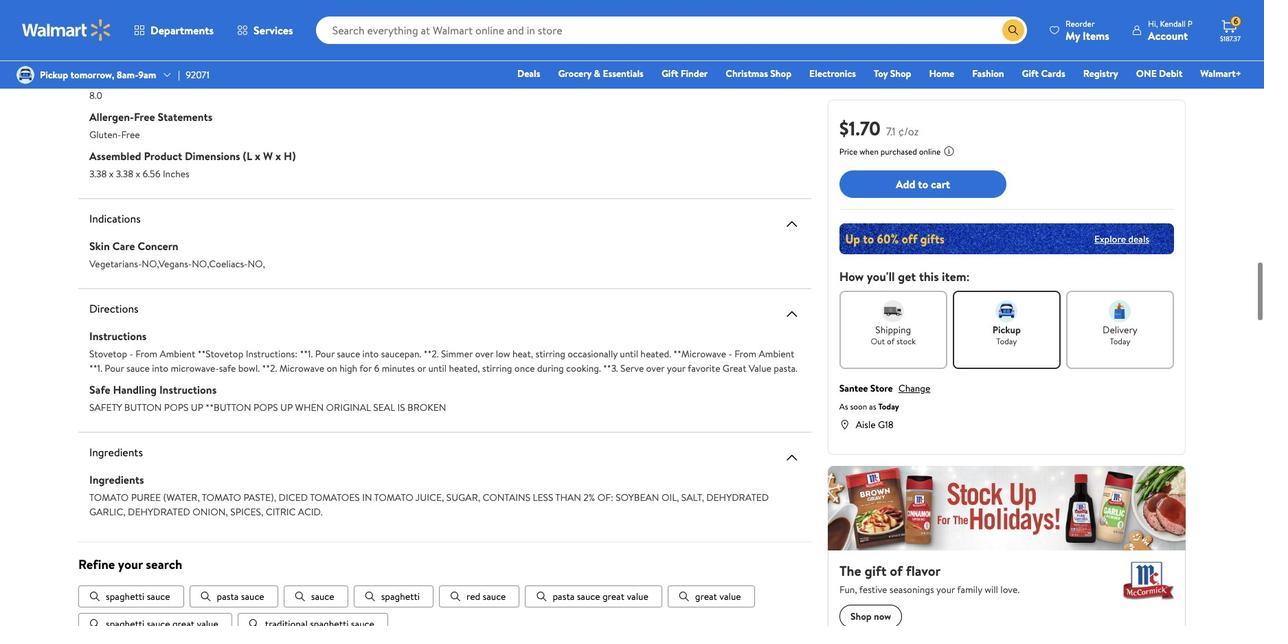 Task type: vqa. For each thing, say whether or not it's contained in the screenshot.
Pay.
no



Task type: describe. For each thing, give the bounding box(es) containing it.
electronics link
[[804, 66, 863, 81]]

red sauce list item
[[439, 586, 520, 608]]

one
[[1137, 67, 1157, 80]]

great value
[[696, 590, 742, 604]]

legal information image
[[944, 146, 955, 157]]

(water,
[[163, 491, 200, 505]]

0 vertical spatial pour
[[315, 347, 335, 361]]

reorder my items
[[1066, 18, 1110, 43]]

x right (l
[[255, 148, 261, 164]]

contains
[[483, 491, 531, 505]]

debit
[[1160, 67, 1183, 80]]

home link
[[924, 66, 961, 81]]

spaghetti for spaghetti
[[381, 590, 420, 604]]

6 $187.37
[[1221, 15, 1241, 43]]

refine
[[78, 555, 115, 573]]

0 vertical spatial dehydrated
[[707, 491, 769, 505]]

2 - from the left
[[729, 347, 733, 361]]

intent image for shipping image
[[883, 300, 905, 322]]

toy shop
[[874, 67, 912, 80]]

0 vertical spatial **1.
[[300, 347, 313, 361]]

essentials
[[603, 67, 644, 80]]

when
[[295, 401, 324, 415]]

change button
[[899, 382, 931, 395]]

walmart image
[[22, 19, 111, 41]]

6.56
[[143, 167, 161, 181]]

serve
[[621, 362, 644, 375]]

0 horizontal spatial instructions
[[89, 329, 147, 344]]

spaghetti sauce list item
[[78, 586, 184, 608]]

onion,
[[193, 505, 228, 519]]

delivery today
[[1103, 323, 1138, 347]]

great value list item
[[668, 586, 755, 608]]

delivery
[[1103, 323, 1138, 337]]

great value manufacturer part number 6834744 fiber daily value percentage 8.0 allergen-free statements gluten-free assembled product dimensions (l x w x h) 3.38 x 3.38 x 6.56 inches
[[89, 10, 296, 181]]

1 vertical spatial free
[[121, 128, 140, 142]]

fashion link
[[967, 66, 1011, 81]]

p
[[1188, 18, 1193, 29]]

&
[[594, 67, 601, 80]]

citric
[[266, 505, 296, 519]]

heated,
[[449, 362, 480, 375]]

sauce inside 'button'
[[241, 590, 264, 604]]

registry
[[1084, 67, 1119, 80]]

finder
[[681, 67, 708, 80]]

add to cart button
[[840, 170, 1007, 198]]

item:
[[942, 268, 970, 285]]

gift finder link
[[656, 66, 714, 81]]

part
[[158, 31, 178, 46]]

my
[[1066, 28, 1081, 43]]

indications
[[89, 211, 141, 226]]

instructions stovetop - from ambient **stovetop instructions: **1. pour sauce into saucepan. **2. simmer over low heat, stirring occasionally until heated. **microwave - from ambient **1. pour sauce into microwave-safe bowl. **2. microwave on high for 6 minutes or until heated, stirring once during cooking. **3. serve over your favorite great value pasta. safe handling instructions safety button pops up **button pops up when original seal is broken
[[89, 329, 798, 415]]

pasta sauce great value list item
[[526, 586, 663, 608]]

intent image for pickup image
[[996, 300, 1018, 322]]

add
[[896, 177, 916, 192]]

pasta for pasta sauce
[[217, 590, 239, 604]]

one debit link
[[1131, 66, 1190, 81]]

instructions:
[[246, 347, 298, 361]]

0 horizontal spatial pour
[[105, 362, 124, 375]]

0 vertical spatial into
[[363, 347, 379, 361]]

1 horizontal spatial stirring
[[536, 347, 566, 361]]

assembled
[[89, 148, 141, 164]]

seal
[[373, 401, 395, 415]]

great inside list item
[[603, 590, 625, 604]]

sauce inside "button"
[[483, 590, 506, 604]]

simmer
[[441, 347, 473, 361]]

high
[[340, 362, 358, 375]]

occasionally
[[568, 347, 618, 361]]

spaghetti button
[[354, 586, 434, 608]]

0 horizontal spatial over
[[475, 347, 494, 361]]

1 vertical spatial dehydrated
[[128, 505, 190, 519]]

1 from from the left
[[136, 347, 157, 361]]

explore
[[1095, 232, 1127, 246]]

allergen-
[[89, 109, 134, 124]]

oil,
[[662, 491, 680, 505]]

soybean
[[616, 491, 660, 505]]

pasta sauce great value
[[553, 590, 649, 604]]

tomatoes
[[310, 491, 360, 505]]

paste),
[[244, 491, 277, 505]]

microwave
[[280, 362, 325, 375]]

shop for toy shop
[[891, 67, 912, 80]]

great inside list item
[[696, 590, 718, 604]]

h)
[[284, 148, 296, 164]]

search
[[146, 555, 182, 573]]

one debit
[[1137, 67, 1183, 80]]

0 vertical spatial free
[[134, 109, 155, 124]]

pasta sauce great value button
[[526, 586, 663, 608]]

diced
[[279, 491, 308, 505]]

of
[[887, 335, 895, 347]]

great inside instructions stovetop - from ambient **stovetop instructions: **1. pour sauce into saucepan. **2. simmer over low heat, stirring occasionally until heated. **microwave - from ambient **1. pour sauce into microwave-safe bowl. **2. microwave on high for 6 minutes or until heated, stirring once during cooking. **3. serve over your favorite great value pasta. safe handling instructions safety button pops up **button pops up when original seal is broken
[[723, 362, 747, 375]]

pasta sauce button
[[189, 586, 278, 608]]

gift for gift cards
[[1023, 67, 1039, 80]]

percentage
[[172, 70, 226, 85]]

refine your search
[[78, 555, 182, 573]]

handling
[[113, 382, 157, 397]]

for
[[360, 362, 372, 375]]

g18
[[879, 418, 894, 432]]

1 3.38 from the left
[[89, 167, 107, 181]]

x down assembled
[[109, 167, 114, 181]]

list containing spaghetti sauce
[[78, 586, 812, 626]]

fiber
[[89, 70, 114, 85]]

gluten-
[[89, 128, 121, 142]]

great inside great value manufacturer part number 6834744 fiber daily value percentage 8.0 allergen-free statements gluten-free assembled product dimensions (l x w x h) 3.38 x 3.38 x 6.56 inches
[[89, 10, 113, 24]]

$1.70 7.1 ¢/oz
[[840, 115, 919, 142]]

gift cards link
[[1016, 66, 1072, 81]]

departments
[[151, 23, 214, 38]]

grocery & essentials
[[559, 67, 644, 80]]

today for delivery
[[1110, 335, 1131, 347]]

0 horizontal spatial **2.
[[262, 362, 277, 375]]

0 vertical spatial **2.
[[424, 347, 439, 361]]

ingredients for ingredients tomato puree (water, tomato paste), diced tomatoes in tomato juice, sugar, contains less than 2% of: soybean oil, salt, dehydrated garlic, dehydrated onion, spices, citric acid.
[[89, 472, 144, 487]]

0 horizontal spatial stirring
[[483, 362, 512, 375]]

value inside list item
[[627, 590, 649, 604]]

1 horizontal spatial value
[[143, 70, 169, 85]]

inches
[[163, 167, 190, 181]]

toy shop link
[[868, 66, 918, 81]]

number
[[180, 31, 220, 46]]

directions image
[[784, 306, 801, 322]]

care
[[112, 239, 135, 254]]

$1.70
[[840, 115, 881, 142]]

**microwave
[[674, 347, 727, 361]]

walmart+ link
[[1195, 66, 1248, 81]]

shipping out of stock
[[871, 323, 916, 347]]



Task type: locate. For each thing, give the bounding box(es) containing it.
christmas shop link
[[720, 66, 798, 81]]

1 horizontal spatial great
[[723, 362, 747, 375]]

add to cart
[[896, 177, 951, 192]]

pour down stovetop
[[105, 362, 124, 375]]

how you'll get this item:
[[840, 268, 970, 285]]

1 horizontal spatial pour
[[315, 347, 335, 361]]

9am
[[138, 68, 156, 82]]

pops right **button
[[254, 401, 278, 415]]

today down intent image for pickup
[[997, 335, 1018, 347]]

shop inside "toy shop" link
[[891, 67, 912, 80]]

-
[[130, 347, 133, 361], [729, 347, 733, 361]]

0 vertical spatial your
[[667, 362, 686, 375]]

0 horizontal spatial pops
[[164, 401, 189, 415]]

¢/oz
[[899, 124, 919, 139]]

spaghetti sauce
[[106, 590, 170, 604]]

6 up $187.37
[[1234, 15, 1239, 27]]

**1. up microwave
[[300, 347, 313, 361]]

0 horizontal spatial -
[[130, 347, 133, 361]]

1 value from the left
[[627, 590, 649, 604]]

1 horizontal spatial value
[[720, 590, 742, 604]]

**2. down instructions:
[[262, 362, 277, 375]]

value up manufacturer
[[115, 10, 138, 24]]

salt,
[[682, 491, 704, 505]]

0 vertical spatial ingredients
[[89, 445, 143, 460]]

less
[[533, 491, 554, 505]]

**1. down stovetop
[[89, 362, 102, 375]]

today inside santee store change as soon as today
[[879, 401, 900, 412]]

**2. up or
[[424, 347, 439, 361]]

ingredients image
[[784, 450, 801, 466]]

1 horizontal spatial tomato
[[202, 491, 241, 505]]

broken
[[408, 401, 446, 415]]

Walmart Site-Wide search field
[[316, 16, 1028, 44]]

shop for christmas shop
[[771, 67, 792, 80]]

skin
[[89, 239, 110, 254]]

1 - from the left
[[130, 347, 133, 361]]

1 horizontal spatial instructions
[[159, 382, 217, 397]]

ambient up the "pasta."
[[759, 347, 795, 361]]

1 vertical spatial until
[[429, 362, 447, 375]]

pickup today
[[993, 323, 1022, 347]]

up to sixty percent off deals. shop now. image
[[840, 223, 1175, 254]]

1 vertical spatial **2.
[[262, 362, 277, 375]]

walmart+
[[1201, 67, 1242, 80]]

explore deals
[[1095, 232, 1150, 246]]

1 horizontal spatial ambient
[[759, 347, 795, 361]]

0 horizontal spatial pasta
[[217, 590, 239, 604]]

0 vertical spatial stirring
[[536, 347, 566, 361]]

6 right for
[[374, 362, 380, 375]]

0 horizontal spatial up
[[191, 401, 203, 415]]

0 horizontal spatial gift
[[662, 67, 679, 80]]

1 vertical spatial instructions
[[159, 382, 217, 397]]

value left |
[[143, 70, 169, 85]]

from right **microwave on the right bottom of page
[[735, 347, 757, 361]]

santee store change as soon as today
[[840, 382, 931, 412]]

92071
[[186, 68, 210, 82]]

into up for
[[363, 347, 379, 361]]

0 horizontal spatial shop
[[771, 67, 792, 80]]

tomato up onion,
[[202, 491, 241, 505]]

0 horizontal spatial list item
[[78, 613, 232, 626]]

instructions down microwave-
[[159, 382, 217, 397]]

1 horizontal spatial dehydrated
[[707, 491, 769, 505]]

1 horizontal spatial -
[[729, 347, 733, 361]]

2 ambient from the left
[[759, 347, 795, 361]]

1 vertical spatial stirring
[[483, 362, 512, 375]]

pasta inside 'button'
[[217, 590, 239, 604]]

today inside delivery today
[[1110, 335, 1131, 347]]

1 ambient from the left
[[160, 347, 195, 361]]

2 from from the left
[[735, 347, 757, 361]]

1 horizontal spatial **1.
[[300, 347, 313, 361]]

2 shop from the left
[[891, 67, 912, 80]]

spaghetti inside list item
[[106, 590, 145, 604]]

pops right button
[[164, 401, 189, 415]]

pickup down intent image for pickup
[[993, 323, 1022, 337]]

$187.37
[[1221, 34, 1241, 43]]

indications image
[[784, 216, 801, 232]]

0 horizontal spatial today
[[879, 401, 900, 412]]

0 horizontal spatial 6
[[374, 362, 380, 375]]

today for pickup
[[997, 335, 1018, 347]]

dimensions
[[185, 148, 240, 164]]

pour
[[315, 347, 335, 361], [105, 362, 124, 375]]

1 horizontal spatial today
[[997, 335, 1018, 347]]

soon
[[851, 401, 868, 412]]

- right stovetop
[[130, 347, 133, 361]]

1 horizontal spatial list item
[[238, 613, 388, 626]]

- right **microwave on the right bottom of page
[[729, 347, 733, 361]]

spaghetti inside list item
[[381, 590, 420, 604]]

2 3.38 from the left
[[116, 167, 133, 181]]

today down intent image for delivery
[[1110, 335, 1131, 347]]

1 horizontal spatial over
[[647, 362, 665, 375]]

value
[[115, 10, 138, 24], [143, 70, 169, 85], [749, 362, 772, 375]]

spaghetti list item
[[354, 586, 434, 608]]

1 vertical spatial pour
[[105, 362, 124, 375]]

gift left cards
[[1023, 67, 1039, 80]]

0 vertical spatial value
[[115, 10, 138, 24]]

low
[[496, 347, 510, 361]]

0 horizontal spatial value
[[627, 590, 649, 604]]

safe
[[219, 362, 236, 375]]

0 horizontal spatial great
[[603, 590, 625, 604]]

from up handling
[[136, 347, 157, 361]]

tomato
[[89, 491, 129, 505], [202, 491, 241, 505], [374, 491, 414, 505]]

toy
[[874, 67, 888, 80]]

1 horizontal spatial great
[[696, 590, 718, 604]]

0 horizontal spatial pickup
[[40, 68, 68, 82]]

2 up from the left
[[280, 401, 293, 415]]

ingredients down safety
[[89, 445, 143, 460]]

Search search field
[[316, 16, 1028, 44]]

ingredients up "garlic,"
[[89, 472, 144, 487]]

0 vertical spatial over
[[475, 347, 494, 361]]

2 list item from the left
[[238, 613, 388, 626]]

pour up on at bottom
[[315, 347, 335, 361]]

tomato right in
[[374, 491, 414, 505]]

into up handling
[[152, 362, 168, 375]]

| 92071
[[178, 68, 210, 82]]

pasta sauce list item
[[189, 586, 278, 608]]

heated.
[[641, 347, 672, 361]]

x right 'w' at left top
[[276, 148, 281, 164]]

2 horizontal spatial today
[[1110, 335, 1131, 347]]

until
[[620, 347, 639, 361], [429, 362, 447, 375]]

list item down spaghetti sauce
[[78, 613, 232, 626]]

shop inside christmas shop link
[[771, 67, 792, 80]]

1 vertical spatial your
[[118, 555, 143, 573]]

ingredients inside ingredients tomato puree (water, tomato paste), diced tomatoes in tomato juice, sugar, contains less than 2% of: soybean oil, salt, dehydrated garlic, dehydrated onion, spices, citric acid.
[[89, 472, 144, 487]]

original
[[326, 401, 371, 415]]

acid.
[[298, 505, 323, 519]]

0 vertical spatial 6
[[1234, 15, 1239, 27]]

6 inside instructions stovetop - from ambient **stovetop instructions: **1. pour sauce into saucepan. **2. simmer over low heat, stirring occasionally until heated. **microwave - from ambient **1. pour sauce into microwave-safe bowl. **2. microwave on high for 6 minutes or until heated, stirring once during cooking. **3. serve over your favorite great value pasta. safe handling instructions safety button pops up **button pops up when original seal is broken
[[374, 362, 380, 375]]

1 horizontal spatial pickup
[[993, 323, 1022, 337]]

6
[[1234, 15, 1239, 27], [374, 362, 380, 375]]

pickup tomorrow, 8am-9am
[[40, 68, 156, 82]]

pops
[[164, 401, 189, 415], [254, 401, 278, 415]]

pasta inside button
[[553, 590, 575, 604]]

2 value from the left
[[720, 590, 742, 604]]

1 vertical spatial 6
[[374, 362, 380, 375]]

6834744
[[89, 49, 127, 63]]

gift for gift finder
[[662, 67, 679, 80]]

1 horizontal spatial into
[[363, 347, 379, 361]]

statements
[[158, 109, 213, 124]]

shop right toy
[[891, 67, 912, 80]]

list item down sauce button
[[238, 613, 388, 626]]

value left the "pasta."
[[749, 362, 772, 375]]

gift left finder
[[662, 67, 679, 80]]

2 pops from the left
[[254, 401, 278, 415]]

free left statements
[[134, 109, 155, 124]]

1 horizontal spatial your
[[667, 362, 686, 375]]

pasta sauce
[[217, 590, 264, 604]]

great value button
[[668, 586, 755, 608]]

sauce list item
[[284, 586, 348, 608]]

1 pops from the left
[[164, 401, 189, 415]]

1 great from the left
[[603, 590, 625, 604]]

stovetop
[[89, 347, 127, 361]]

up left when
[[280, 401, 293, 415]]

hi,
[[1149, 18, 1159, 29]]

1 horizontal spatial pops
[[254, 401, 278, 415]]

1 vertical spatial great
[[723, 362, 747, 375]]

1 up from the left
[[191, 401, 203, 415]]

vegetarians-
[[89, 257, 142, 271]]

2 horizontal spatial value
[[749, 362, 772, 375]]

1 vertical spatial value
[[143, 70, 169, 85]]

deals
[[518, 67, 541, 80]]

today right as
[[879, 401, 900, 412]]

1 horizontal spatial shop
[[891, 67, 912, 80]]

list item
[[78, 613, 232, 626], [238, 613, 388, 626]]

2 vertical spatial value
[[749, 362, 772, 375]]

until right or
[[429, 362, 447, 375]]

1 horizontal spatial 3.38
[[116, 167, 133, 181]]

0 horizontal spatial from
[[136, 347, 157, 361]]

shop right christmas
[[771, 67, 792, 80]]

pasta for pasta sauce great value
[[553, 590, 575, 604]]

great right favorite
[[723, 362, 747, 375]]

1 horizontal spatial gift
[[1023, 67, 1039, 80]]

cart
[[932, 177, 951, 192]]

pickup for today
[[993, 323, 1022, 337]]

pasta
[[217, 590, 239, 604], [553, 590, 575, 604]]

dehydrated down puree
[[128, 505, 190, 519]]

aisle
[[856, 418, 876, 432]]

1 horizontal spatial from
[[735, 347, 757, 361]]

0 horizontal spatial tomato
[[89, 491, 129, 505]]

1 vertical spatial into
[[152, 362, 168, 375]]

2 horizontal spatial tomato
[[374, 491, 414, 505]]

1 horizontal spatial pasta
[[553, 590, 575, 604]]

fashion
[[973, 67, 1005, 80]]

0 horizontal spatial value
[[115, 10, 138, 24]]

dehydrated right salt,
[[707, 491, 769, 505]]

explore deals link
[[1090, 227, 1156, 251]]

grocery
[[559, 67, 592, 80]]

1 list item from the left
[[78, 613, 232, 626]]

search icon image
[[1009, 25, 1020, 36]]

3 tomato from the left
[[374, 491, 414, 505]]

heat,
[[513, 347, 534, 361]]

0 horizontal spatial ambient
[[160, 347, 195, 361]]

0 horizontal spatial **1.
[[89, 362, 102, 375]]

1 tomato from the left
[[89, 491, 129, 505]]

intent image for delivery image
[[1110, 300, 1132, 322]]

8am-
[[117, 68, 138, 82]]

value inside list item
[[720, 590, 742, 604]]

great up manufacturer
[[89, 10, 113, 24]]

2 pasta from the left
[[553, 590, 575, 604]]

stirring up during
[[536, 347, 566, 361]]

free down allergen-
[[121, 128, 140, 142]]

value inside instructions stovetop - from ambient **stovetop instructions: **1. pour sauce into saucepan. **2. simmer over low heat, stirring occasionally until heated. **microwave - from ambient **1. pour sauce into microwave-safe bowl. **2. microwave on high for 6 minutes or until heated, stirring once during cooking. **3. serve over your favorite great value pasta. safe handling instructions safety button pops up **button pops up when original seal is broken
[[749, 362, 772, 375]]

0 horizontal spatial spaghetti
[[106, 590, 145, 604]]

1 horizontal spatial **2.
[[424, 347, 439, 361]]

departments button
[[122, 14, 226, 47]]

2 spaghetti from the left
[[381, 590, 420, 604]]

2 great from the left
[[696, 590, 718, 604]]

 image
[[16, 66, 34, 84]]

ingredients tomato puree (water, tomato paste), diced tomatoes in tomato juice, sugar, contains less than 2% of: soybean oil, salt, dehydrated garlic, dehydrated onion, spices, citric acid.
[[89, 472, 769, 519]]

over down heated.
[[647, 362, 665, 375]]

ingredients for ingredients
[[89, 445, 143, 460]]

1 horizontal spatial 6
[[1234, 15, 1239, 27]]

1 horizontal spatial until
[[620, 347, 639, 361]]

1 horizontal spatial up
[[280, 401, 293, 415]]

as
[[840, 401, 849, 412]]

pickup for tomorrow,
[[40, 68, 68, 82]]

spaghetti for spaghetti sauce
[[106, 590, 145, 604]]

0 vertical spatial instructions
[[89, 329, 147, 344]]

today inside pickup today
[[997, 335, 1018, 347]]

up left **button
[[191, 401, 203, 415]]

x left 6.56
[[136, 167, 140, 181]]

pickup left tomorrow,
[[40, 68, 68, 82]]

1 shop from the left
[[771, 67, 792, 80]]

0 horizontal spatial into
[[152, 362, 168, 375]]

services
[[254, 23, 293, 38]]

1 vertical spatial ingredients
[[89, 472, 144, 487]]

0 horizontal spatial until
[[429, 362, 447, 375]]

tomato up "garlic,"
[[89, 491, 129, 505]]

0 horizontal spatial your
[[118, 555, 143, 573]]

1 vertical spatial pickup
[[993, 323, 1022, 337]]

0 vertical spatial great
[[89, 10, 113, 24]]

your inside instructions stovetop - from ambient **stovetop instructions: **1. pour sauce into saucepan. **2. simmer over low heat, stirring occasionally until heated. **microwave - from ambient **1. pour sauce into microwave-safe bowl. **2. microwave on high for 6 minutes or until heated, stirring once during cooking. **3. serve over your favorite great value pasta. safe handling instructions safety button pops up **button pops up when original seal is broken
[[667, 362, 686, 375]]

x
[[255, 148, 261, 164], [276, 148, 281, 164], [109, 167, 114, 181], [136, 167, 140, 181]]

your down heated.
[[667, 362, 686, 375]]

your up spaghetti sauce list item
[[118, 555, 143, 573]]

1 gift from the left
[[662, 67, 679, 80]]

1 vertical spatial **1.
[[89, 362, 102, 375]]

cooking.
[[567, 362, 601, 375]]

0 vertical spatial pickup
[[40, 68, 68, 82]]

2 gift from the left
[[1023, 67, 1039, 80]]

registry link
[[1078, 66, 1125, 81]]

sauce button
[[284, 586, 348, 608]]

you'll
[[867, 268, 895, 285]]

0 horizontal spatial great
[[89, 10, 113, 24]]

change
[[899, 382, 931, 395]]

until up serve
[[620, 347, 639, 361]]

0 horizontal spatial 3.38
[[89, 167, 107, 181]]

shipping
[[876, 323, 912, 337]]

during
[[538, 362, 564, 375]]

juice,
[[416, 491, 444, 505]]

1 spaghetti from the left
[[106, 590, 145, 604]]

bowl.
[[238, 362, 260, 375]]

items
[[1083, 28, 1110, 43]]

red
[[467, 590, 481, 604]]

saucepan.
[[381, 347, 422, 361]]

no,vegans-
[[142, 257, 192, 271]]

1 horizontal spatial spaghetti
[[381, 590, 420, 604]]

over left low
[[475, 347, 494, 361]]

1 vertical spatial over
[[647, 362, 665, 375]]

free
[[134, 109, 155, 124], [121, 128, 140, 142]]

0 horizontal spatial dehydrated
[[128, 505, 190, 519]]

6 inside "6 $187.37"
[[1234, 15, 1239, 27]]

2 ingredients from the top
[[89, 472, 144, 487]]

instructions up stovetop
[[89, 329, 147, 344]]

list
[[78, 586, 812, 626]]

hi, kendall p account
[[1149, 18, 1193, 43]]

microwave-
[[171, 362, 219, 375]]

stirring down low
[[483, 362, 512, 375]]

1 pasta from the left
[[217, 590, 239, 604]]

is
[[398, 401, 405, 415]]

red sauce button
[[439, 586, 520, 608]]

2 tomato from the left
[[202, 491, 241, 505]]

0 vertical spatial until
[[620, 347, 639, 361]]

ambient up microwave-
[[160, 347, 195, 361]]

1 ingredients from the top
[[89, 445, 143, 460]]



